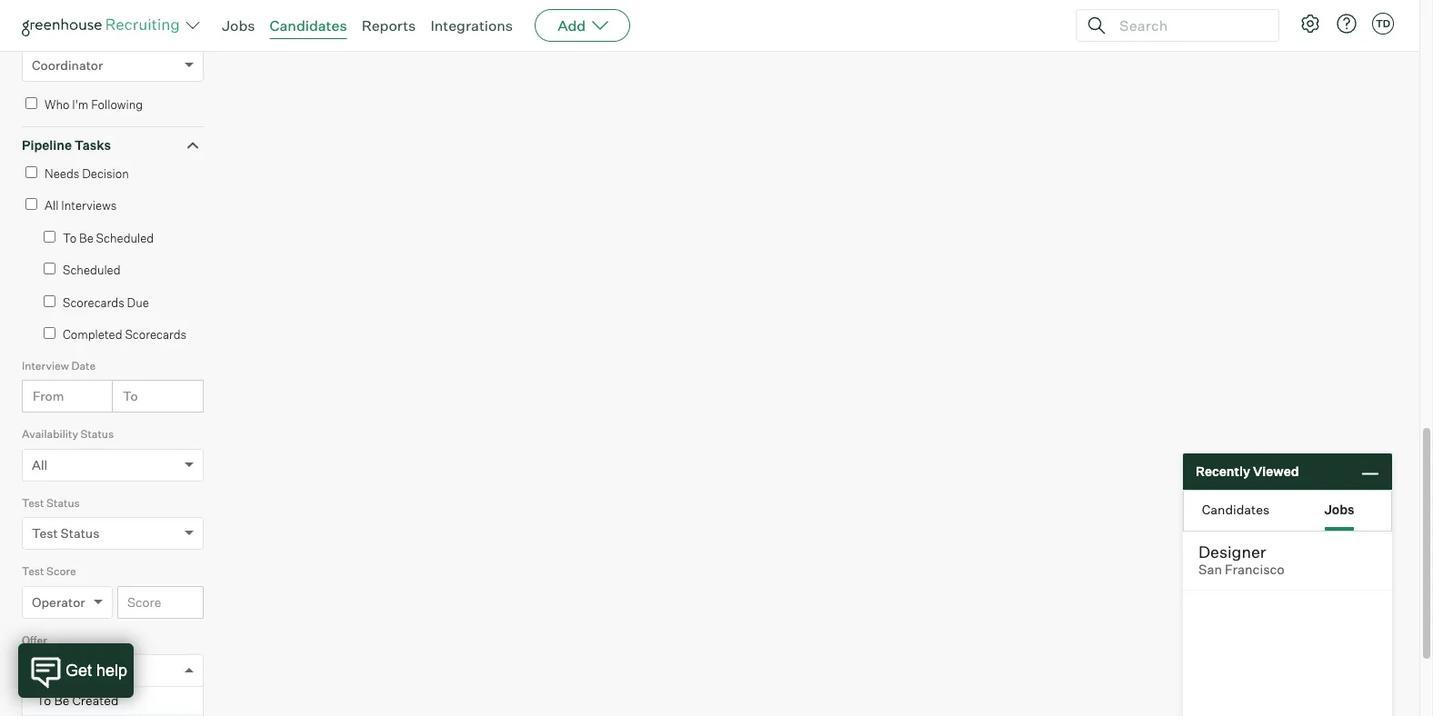 Task type: describe. For each thing, give the bounding box(es) containing it.
jobs link
[[222, 16, 255, 35]]

operator
[[32, 594, 85, 610]]

integrations link
[[430, 16, 513, 35]]

all interviews
[[45, 198, 117, 213]]

availability status
[[22, 428, 114, 441]]

integrations
[[430, 16, 513, 35]]

add
[[558, 16, 586, 35]]

test for operator
[[22, 565, 44, 579]]

Completed Scorecards checkbox
[[44, 328, 55, 339]]

be for created
[[54, 693, 69, 709]]

recently viewed
[[1196, 464, 1299, 479]]

to be created
[[36, 693, 119, 709]]

add button
[[535, 9, 630, 42]]

score
[[46, 565, 76, 579]]

pipeline tasks
[[22, 137, 111, 153]]

status for all
[[80, 428, 114, 441]]

1 horizontal spatial scorecards
[[125, 328, 187, 342]]

to be created option
[[23, 688, 203, 715]]

1 vertical spatial scheduled
[[63, 263, 121, 278]]

Who I'm Following checkbox
[[25, 97, 37, 109]]

0 horizontal spatial scorecards
[[63, 295, 124, 310]]

interviews
[[61, 198, 117, 213]]

candidates link
[[270, 16, 347, 35]]

decision
[[82, 166, 129, 181]]

test status element
[[22, 494, 204, 563]]

1 vertical spatial test status
[[32, 526, 99, 541]]

jobs inside tab list
[[1324, 501, 1355, 517]]

reports link
[[362, 16, 416, 35]]

1 vertical spatial coordinator
[[32, 57, 103, 72]]

to for to be created
[[36, 693, 51, 709]]

offer element
[[22, 632, 204, 717]]

greenhouse recruiting image
[[22, 15, 186, 36]]

be for scheduled
[[79, 231, 93, 245]]

all inside availability status element
[[32, 457, 48, 473]]

scorecards due
[[63, 295, 149, 310]]

Scheduled checkbox
[[44, 263, 55, 275]]

date
[[71, 359, 96, 373]]

availability
[[22, 428, 78, 441]]

interview date
[[22, 359, 96, 373]]

recently
[[1196, 464, 1250, 479]]

td
[[1376, 17, 1390, 30]]

td button
[[1369, 9, 1398, 38]]

following
[[91, 97, 143, 112]]

to for to
[[123, 388, 138, 404]]

All Interviews checkbox
[[25, 198, 37, 210]]

interview
[[22, 359, 69, 373]]

coordinator element
[[22, 26, 204, 94]]

test score
[[22, 565, 76, 579]]

availability status element
[[22, 426, 204, 494]]



Task type: vqa. For each thing, say whether or not it's contained in the screenshot.
"To Be Created"
yes



Task type: locate. For each thing, give the bounding box(es) containing it.
0 vertical spatial jobs
[[222, 16, 255, 35]]

2 vertical spatial status
[[61, 526, 99, 541]]

coordinator up who at the left top
[[32, 57, 103, 72]]

candidates down recently viewed
[[1202, 501, 1270, 517]]

to for to be scheduled
[[63, 231, 77, 245]]

scheduled
[[96, 231, 154, 245], [63, 263, 121, 278]]

i'm
[[72, 97, 89, 112]]

scorecards up "completed"
[[63, 295, 124, 310]]

td button
[[1372, 13, 1394, 35]]

san
[[1198, 562, 1222, 578]]

1 vertical spatial to
[[123, 388, 138, 404]]

all down availability
[[32, 457, 48, 473]]

needs decision
[[45, 166, 129, 181]]

1 vertical spatial scorecards
[[125, 328, 187, 342]]

completed scorecards
[[63, 328, 187, 342]]

status right availability
[[80, 428, 114, 441]]

tab list containing candidates
[[1184, 491, 1391, 531]]

jobs
[[222, 16, 255, 35], [1324, 501, 1355, 517]]

to left created
[[36, 693, 51, 709]]

designer san francisco
[[1198, 542, 1285, 578]]

0 vertical spatial status
[[80, 428, 114, 441]]

all down offer
[[32, 663, 48, 679]]

to right to be scheduled checkbox at the left top of the page
[[63, 231, 77, 245]]

To Be Scheduled checkbox
[[44, 231, 55, 243]]

who
[[45, 97, 70, 112]]

be left created
[[54, 693, 69, 709]]

1 horizontal spatial jobs
[[1324, 501, 1355, 517]]

0 vertical spatial all
[[45, 198, 59, 213]]

Score number field
[[117, 586, 204, 619]]

test for test status
[[22, 496, 44, 510]]

candidates
[[270, 16, 347, 35], [1202, 501, 1270, 517]]

0 horizontal spatial to
[[36, 693, 51, 709]]

0 horizontal spatial jobs
[[222, 16, 255, 35]]

2 vertical spatial to
[[36, 693, 51, 709]]

1 horizontal spatial to
[[63, 231, 77, 245]]

tab list
[[1184, 491, 1391, 531]]

1 vertical spatial all
[[32, 457, 48, 473]]

be inside option
[[54, 693, 69, 709]]

francisco
[[1225, 562, 1285, 578]]

due
[[127, 295, 149, 310]]

0 vertical spatial scorecards
[[63, 295, 124, 310]]

0 vertical spatial scheduled
[[96, 231, 154, 245]]

status for test status
[[46, 496, 80, 510]]

0 vertical spatial coordinator
[[22, 27, 83, 41]]

to be scheduled
[[63, 231, 154, 245]]

0 horizontal spatial be
[[54, 693, 69, 709]]

viewed
[[1253, 464, 1299, 479]]

to
[[63, 231, 77, 245], [123, 388, 138, 404], [36, 693, 51, 709]]

candidates right the jobs link
[[270, 16, 347, 35]]

tasks
[[75, 137, 111, 153]]

Scorecards Due checkbox
[[44, 295, 55, 307]]

completed
[[63, 328, 122, 342]]

coordinator down recruiter element
[[22, 27, 83, 41]]

2 vertical spatial test
[[22, 565, 44, 579]]

coordinator
[[22, 27, 83, 41], [32, 57, 103, 72]]

1 horizontal spatial candidates
[[1202, 501, 1270, 517]]

scheduled down the interviews
[[96, 231, 154, 245]]

all
[[45, 198, 59, 213], [32, 457, 48, 473], [32, 663, 48, 679]]

status down availability status element
[[46, 496, 80, 510]]

1 vertical spatial jobs
[[1324, 501, 1355, 517]]

from
[[33, 388, 64, 404]]

Needs Decision checkbox
[[25, 166, 37, 178]]

0 vertical spatial test
[[22, 496, 44, 510]]

to down completed scorecards
[[123, 388, 138, 404]]

2 horizontal spatial to
[[123, 388, 138, 404]]

1 vertical spatial candidates
[[1202, 501, 1270, 517]]

1 horizontal spatial be
[[79, 231, 93, 245]]

1 vertical spatial test
[[32, 526, 58, 541]]

test
[[22, 496, 44, 510], [32, 526, 58, 541], [22, 565, 44, 579]]

0 vertical spatial test status
[[22, 496, 80, 510]]

Search text field
[[1115, 12, 1262, 39]]

0 vertical spatial be
[[79, 231, 93, 245]]

pipeline
[[22, 137, 72, 153]]

status up score
[[61, 526, 99, 541]]

1 vertical spatial be
[[54, 693, 69, 709]]

needs
[[45, 166, 79, 181]]

designer
[[1198, 542, 1266, 562]]

None field
[[23, 656, 41, 687]]

offer
[[22, 634, 47, 647]]

scheduled up scorecards due
[[63, 263, 121, 278]]

all inside offer element
[[32, 663, 48, 679]]

all right all interviews checkbox
[[45, 198, 59, 213]]

1 vertical spatial status
[[46, 496, 80, 510]]

none field inside offer element
[[23, 656, 41, 687]]

0 horizontal spatial candidates
[[270, 16, 347, 35]]

be
[[79, 231, 93, 245], [54, 693, 69, 709]]

status
[[80, 428, 114, 441], [46, 496, 80, 510], [61, 526, 99, 541]]

2 vertical spatial all
[[32, 663, 48, 679]]

be down the interviews
[[79, 231, 93, 245]]

scorecards down due
[[125, 328, 187, 342]]

0 vertical spatial candidates
[[270, 16, 347, 35]]

recruiter element
[[22, 0, 204, 26]]

configure image
[[1299, 13, 1321, 35]]

to inside option
[[36, 693, 51, 709]]

reports
[[362, 16, 416, 35]]

test status up score
[[32, 526, 99, 541]]

test status
[[22, 496, 80, 510], [32, 526, 99, 541]]

test status down availability
[[22, 496, 80, 510]]

created
[[72, 693, 119, 709]]

scorecards
[[63, 295, 124, 310], [125, 328, 187, 342]]

0 vertical spatial to
[[63, 231, 77, 245]]

who i'm following
[[45, 97, 143, 112]]



